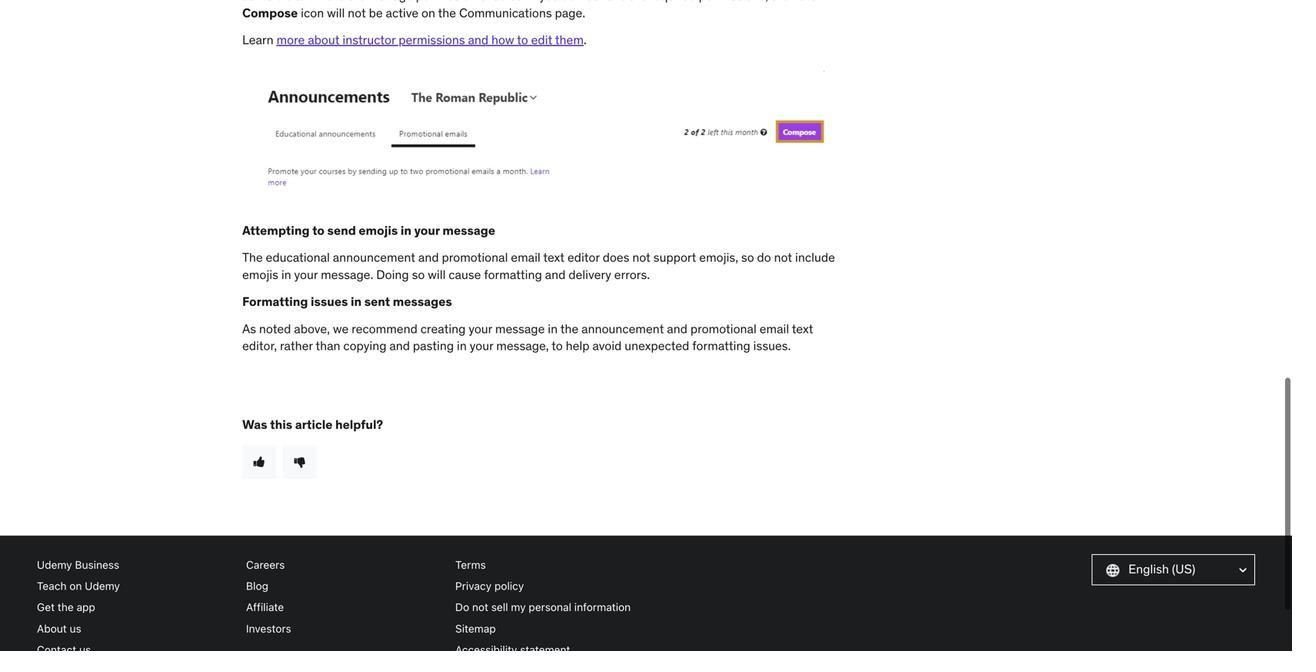 Task type: describe. For each thing, give the bounding box(es) containing it.
learn more about instructor permissions and how to edit them .
[[242, 32, 587, 48]]

issues.
[[754, 338, 791, 354]]

was
[[242, 417, 267, 433]]

your right creating
[[469, 321, 493, 337]]

cause
[[449, 267, 481, 283]]

permissions
[[399, 32, 465, 48]]

privacy policy
[[456, 580, 524, 593]]

about
[[308, 32, 340, 48]]

1 vertical spatial so
[[412, 267, 425, 283]]

edit
[[531, 32, 553, 48]]

how
[[492, 32, 515, 48]]

and left "delivery"
[[545, 267, 566, 283]]

instructor
[[343, 32, 396, 48]]

information
[[575, 602, 631, 614]]

copying
[[344, 338, 387, 354]]

investors
[[246, 623, 291, 636]]

careers link
[[246, 555, 443, 576]]

helpful?
[[336, 417, 383, 433]]

was this article helpful?
[[242, 417, 383, 433]]

the educational announcement and promotional email text editor does not support emojis, so do not include emojis in your message. doing so will cause formatting and delivery errors.
[[242, 250, 836, 283]]

teach on udemy link
[[37, 576, 234, 597]]

support
[[654, 250, 697, 266]]

terms link
[[456, 555, 653, 576]]

the
[[242, 250, 263, 266]]

affiliate
[[246, 602, 284, 614]]

as
[[242, 321, 256, 337]]

blog link
[[246, 576, 443, 597]]

0 vertical spatial emojis
[[359, 223, 398, 238]]

announcement inside "the educational announcement and promotional email text editor does not support emojis, so do not include emojis in your message. doing so will cause formatting and delivery errors."
[[333, 250, 416, 266]]

editor
[[568, 250, 600, 266]]

sent
[[365, 294, 390, 310]]

the inside as noted above, we recommend creating your message in the announcement and promotional email text editor, rather than copying and pasting in your message, to help avoid unexpected formatting issues.
[[561, 321, 579, 337]]

your left message, on the bottom left of the page
[[470, 338, 494, 354]]

editor,
[[242, 338, 277, 354]]

(us)
[[1173, 562, 1196, 578]]

and up messages
[[419, 250, 439, 266]]

get the app link
[[37, 597, 234, 619]]

formatting issues in sent messages
[[242, 294, 452, 310]]

not right do
[[775, 250, 793, 266]]

formatting
[[242, 294, 308, 310]]

my
[[511, 602, 526, 614]]

announcement inside as noted above, we recommend creating your message in the announcement and promotional email text editor, rather than copying and pasting in your message, to help avoid unexpected formatting issues.
[[582, 321, 664, 337]]

and up unexpected
[[667, 321, 688, 337]]

0 vertical spatial the
[[438, 5, 456, 21]]

doing
[[377, 267, 409, 283]]

policy
[[495, 580, 524, 593]]

do not sell my personal information link
[[456, 597, 653, 619]]

errors.
[[615, 267, 650, 283]]

1 horizontal spatial to
[[517, 32, 529, 48]]

will inside "the educational announcement and promotional email text editor does not support emojis, so do not include emojis in your message. doing so will cause formatting and delivery errors."
[[428, 267, 446, 283]]

english
[[1129, 562, 1170, 578]]

formatting inside "the educational announcement and promotional email text editor does not support emojis, so do not include emojis in your message. doing so will cause formatting and delivery errors."
[[484, 267, 542, 283]]

0 vertical spatial message
[[443, 223, 496, 238]]

compose
[[242, 5, 298, 21]]

pasting
[[413, 338, 454, 354]]

0 horizontal spatial will
[[327, 5, 345, 21]]

1 vertical spatial to
[[313, 223, 325, 238]]

unexpected
[[625, 338, 690, 354]]

this
[[270, 417, 293, 433]]

do
[[456, 602, 470, 614]]

app
[[77, 602, 95, 614]]

messages
[[393, 294, 452, 310]]

issues
[[311, 294, 348, 310]]

blog
[[246, 580, 269, 593]]

help
[[566, 338, 590, 354]]

about
[[37, 623, 67, 636]]

emojis inside "the educational announcement and promotional email text editor does not support emojis, so do not include emojis in your message. doing so will cause formatting and delivery errors."
[[242, 267, 279, 283]]

page.
[[555, 5, 586, 21]]

careers
[[246, 559, 285, 572]]

learn
[[242, 32, 274, 48]]

does
[[603, 250, 630, 266]]

email inside "the educational announcement and promotional email text editor does not support emojis, so do not include emojis in your message. doing so will cause formatting and delivery errors."
[[511, 250, 541, 266]]

investors link
[[246, 619, 443, 640]]

them
[[555, 32, 584, 48]]

creating_promotional_emails.jpg image
[[249, 71, 825, 196]]

recommend
[[352, 321, 418, 337]]

and left the how
[[468, 32, 489, 48]]

about us
[[37, 623, 81, 636]]

your up messages
[[414, 223, 440, 238]]

privacy
[[456, 580, 492, 593]]



Task type: vqa. For each thing, say whether or not it's contained in the screenshot.
top promotional
yes



Task type: locate. For each thing, give the bounding box(es) containing it.
on down udemy business
[[70, 580, 82, 593]]

text inside as noted above, we recommend creating your message in the announcement and promotional email text editor, rather than copying and pasting in your message, to help avoid unexpected formatting issues.
[[792, 321, 814, 337]]

1 horizontal spatial promotional
[[691, 321, 757, 337]]

emojis right send
[[359, 223, 398, 238]]

english (us)
[[1129, 562, 1196, 578]]

announcement
[[333, 250, 416, 266], [582, 321, 664, 337]]

1 horizontal spatial on
[[422, 5, 436, 21]]

message up the cause
[[443, 223, 496, 238]]

None radio
[[242, 446, 276, 479]]

udemy down business
[[85, 580, 120, 593]]

1 vertical spatial the
[[561, 321, 579, 337]]

to left "help"
[[552, 338, 563, 354]]

about us link
[[37, 619, 234, 640]]

text down include
[[792, 321, 814, 337]]

message.
[[321, 267, 374, 283]]

article
[[295, 417, 333, 433]]

will
[[327, 5, 345, 21], [428, 267, 446, 283]]

on right active
[[422, 5, 436, 21]]

0 horizontal spatial so
[[412, 267, 425, 283]]

your down educational
[[294, 267, 318, 283]]

1 vertical spatial message
[[496, 321, 545, 337]]

and down recommend
[[390, 338, 410, 354]]

your inside "the educational announcement and promotional email text editor does not support emojis, so do not include emojis in your message. doing so will cause formatting and delivery errors."
[[294, 267, 318, 283]]

promotional inside as noted above, we recommend creating your message in the announcement and promotional email text editor, rather than copying and pasting in your message, to help avoid unexpected formatting issues.
[[691, 321, 757, 337]]

not right the do on the bottom left of page
[[472, 602, 489, 614]]

text left editor
[[544, 250, 565, 266]]

1 horizontal spatial the
[[438, 5, 456, 21]]

message up message, on the bottom left of the page
[[496, 321, 545, 337]]

2 horizontal spatial to
[[552, 338, 563, 354]]

to
[[517, 32, 529, 48], [313, 223, 325, 238], [552, 338, 563, 354]]

on
[[422, 5, 436, 21], [70, 580, 82, 593]]

2 vertical spatial to
[[552, 338, 563, 354]]

so left do
[[742, 250, 755, 266]]

privacy policy link
[[456, 576, 653, 597]]

0 horizontal spatial on
[[70, 580, 82, 593]]

1 vertical spatial udemy
[[85, 580, 120, 593]]

the up "help"
[[561, 321, 579, 337]]

0 vertical spatial udemy
[[37, 559, 72, 572]]

compose icon will not be active on the communications page.
[[242, 5, 586, 21]]

.
[[584, 32, 587, 48]]

do not sell my personal information
[[456, 602, 631, 614]]

emojis
[[359, 223, 398, 238], [242, 267, 279, 283]]

noted
[[259, 321, 291, 337]]

0 horizontal spatial text
[[544, 250, 565, 266]]

email left editor
[[511, 250, 541, 266]]

1 horizontal spatial announcement
[[582, 321, 664, 337]]

your
[[414, 223, 440, 238], [294, 267, 318, 283], [469, 321, 493, 337], [470, 338, 494, 354]]

english (us) link
[[1093, 555, 1256, 586]]

teach
[[37, 580, 67, 593]]

in down creating
[[457, 338, 467, 354]]

be
[[369, 5, 383, 21]]

and
[[468, 32, 489, 48], [419, 250, 439, 266], [545, 267, 566, 283], [667, 321, 688, 337], [390, 338, 410, 354]]

to left "edit" in the top left of the page
[[517, 32, 529, 48]]

option group
[[242, 446, 843, 479]]

1 vertical spatial emojis
[[242, 267, 279, 283]]

sitemap
[[456, 623, 496, 636]]

will left the cause
[[428, 267, 446, 283]]

rather
[[280, 338, 313, 354]]

attempting
[[242, 223, 310, 238]]

1 vertical spatial email
[[760, 321, 790, 337]]

text inside "the educational announcement and promotional email text editor does not support emojis, so do not include emojis in your message. doing so will cause formatting and delivery errors."
[[544, 250, 565, 266]]

the
[[438, 5, 456, 21], [561, 321, 579, 337], [58, 602, 74, 614]]

business
[[75, 559, 119, 572]]

2 horizontal spatial the
[[561, 321, 579, 337]]

to left send
[[313, 223, 325, 238]]

1 vertical spatial announcement
[[582, 321, 664, 337]]

formatting left issues.
[[693, 338, 751, 354]]

0 vertical spatial formatting
[[484, 267, 542, 283]]

announcement up doing
[[333, 250, 416, 266]]

1 vertical spatial text
[[792, 321, 814, 337]]

1 vertical spatial will
[[428, 267, 446, 283]]

emojis,
[[700, 250, 739, 266]]

in up doing
[[401, 223, 412, 238]]

message inside as noted above, we recommend creating your message in the announcement and promotional email text editor, rather than copying and pasting in your message, to help avoid unexpected formatting issues.
[[496, 321, 545, 337]]

to inside as noted above, we recommend creating your message in the announcement and promotional email text editor, rather than copying and pasting in your message, to help avoid unexpected formatting issues.
[[552, 338, 563, 354]]

1 vertical spatial promotional
[[691, 321, 757, 337]]

1 horizontal spatial so
[[742, 250, 755, 266]]

more about instructor permissions and how to edit them link
[[277, 32, 584, 48]]

email
[[511, 250, 541, 266], [760, 321, 790, 337]]

in inside "the educational announcement and promotional email text editor does not support emojis, so do not include emojis in your message. doing so will cause formatting and delivery errors."
[[282, 267, 291, 283]]

so
[[742, 250, 755, 266], [412, 267, 425, 283]]

in up message, on the bottom left of the page
[[548, 321, 558, 337]]

udemy business
[[37, 559, 119, 572]]

delivery
[[569, 267, 612, 283]]

1 horizontal spatial text
[[792, 321, 814, 337]]

the right get
[[58, 602, 74, 614]]

0 horizontal spatial udemy
[[37, 559, 72, 572]]

1 vertical spatial formatting
[[693, 338, 751, 354]]

0 horizontal spatial formatting
[[484, 267, 542, 283]]

sitemap link
[[456, 619, 653, 640]]

send
[[327, 223, 356, 238]]

0 vertical spatial will
[[327, 5, 345, 21]]

1 horizontal spatial email
[[760, 321, 790, 337]]

educational
[[266, 250, 330, 266]]

0 vertical spatial to
[[517, 32, 529, 48]]

message
[[443, 223, 496, 238], [496, 321, 545, 337]]

1 horizontal spatial udemy
[[85, 580, 120, 593]]

1 horizontal spatial formatting
[[693, 338, 751, 354]]

than
[[316, 338, 341, 354]]

0 vertical spatial email
[[511, 250, 541, 266]]

us
[[70, 623, 81, 636]]

more
[[277, 32, 305, 48]]

as noted above, we recommend creating your message in the announcement and promotional email text editor, rather than copying and pasting in your message, to help avoid unexpected formatting issues.
[[242, 321, 814, 354]]

message,
[[497, 338, 549, 354]]

0 horizontal spatial the
[[58, 602, 74, 614]]

0 horizontal spatial announcement
[[333, 250, 416, 266]]

sell
[[492, 602, 508, 614]]

1 horizontal spatial will
[[428, 267, 446, 283]]

so right doing
[[412, 267, 425, 283]]

0 vertical spatial so
[[742, 250, 755, 266]]

above,
[[294, 321, 330, 337]]

1 horizontal spatial emojis
[[359, 223, 398, 238]]

0 horizontal spatial email
[[511, 250, 541, 266]]

terms
[[456, 559, 486, 572]]

2 vertical spatial the
[[58, 602, 74, 614]]

active
[[386, 5, 419, 21]]

not up errors.
[[633, 250, 651, 266]]

creating
[[421, 321, 466, 337]]

the up permissions
[[438, 5, 456, 21]]

icon
[[301, 5, 324, 21]]

include
[[796, 250, 836, 266]]

get the app
[[37, 602, 95, 614]]

0 vertical spatial promotional
[[442, 250, 508, 266]]

avoid
[[593, 338, 622, 354]]

not left be
[[348, 5, 366, 21]]

promotional inside "the educational announcement and promotional email text editor does not support emojis, so do not include emojis in your message. doing so will cause formatting and delivery errors."
[[442, 250, 508, 266]]

udemy up teach
[[37, 559, 72, 572]]

attempting to send emojis in your message
[[242, 223, 496, 238]]

0 vertical spatial announcement
[[333, 250, 416, 266]]

get
[[37, 602, 55, 614]]

formatting right the cause
[[484, 267, 542, 283]]

affiliate link
[[246, 597, 443, 619]]

udemy
[[37, 559, 72, 572], [85, 580, 120, 593]]

teach on udemy
[[37, 580, 120, 593]]

0 vertical spatial text
[[544, 250, 565, 266]]

email inside as noted above, we recommend creating your message in the announcement and promotional email text editor, rather than copying and pasting in your message, to help avoid unexpected formatting issues.
[[760, 321, 790, 337]]

udemy business link
[[37, 555, 234, 576]]

promotional
[[442, 250, 508, 266], [691, 321, 757, 337]]

0 vertical spatial on
[[422, 5, 436, 21]]

do
[[758, 250, 772, 266]]

announcement up avoid
[[582, 321, 664, 337]]

communications
[[459, 5, 552, 21]]

emojis down the
[[242, 267, 279, 283]]

0 horizontal spatial emojis
[[242, 267, 279, 283]]

None radio
[[283, 446, 317, 479]]

formatting inside as noted above, we recommend creating your message in the announcement and promotional email text editor, rather than copying and pasting in your message, to help avoid unexpected formatting issues.
[[693, 338, 751, 354]]

personal
[[529, 602, 572, 614]]

in left sent
[[351, 294, 362, 310]]

email up issues.
[[760, 321, 790, 337]]

0 horizontal spatial to
[[313, 223, 325, 238]]

we
[[333, 321, 349, 337]]

1 vertical spatial on
[[70, 580, 82, 593]]

in down educational
[[282, 267, 291, 283]]

promotional up issues.
[[691, 321, 757, 337]]

0 horizontal spatial promotional
[[442, 250, 508, 266]]

formatting
[[484, 267, 542, 283], [693, 338, 751, 354]]

will right icon
[[327, 5, 345, 21]]

promotional up the cause
[[442, 250, 508, 266]]

text
[[544, 250, 565, 266], [792, 321, 814, 337]]



